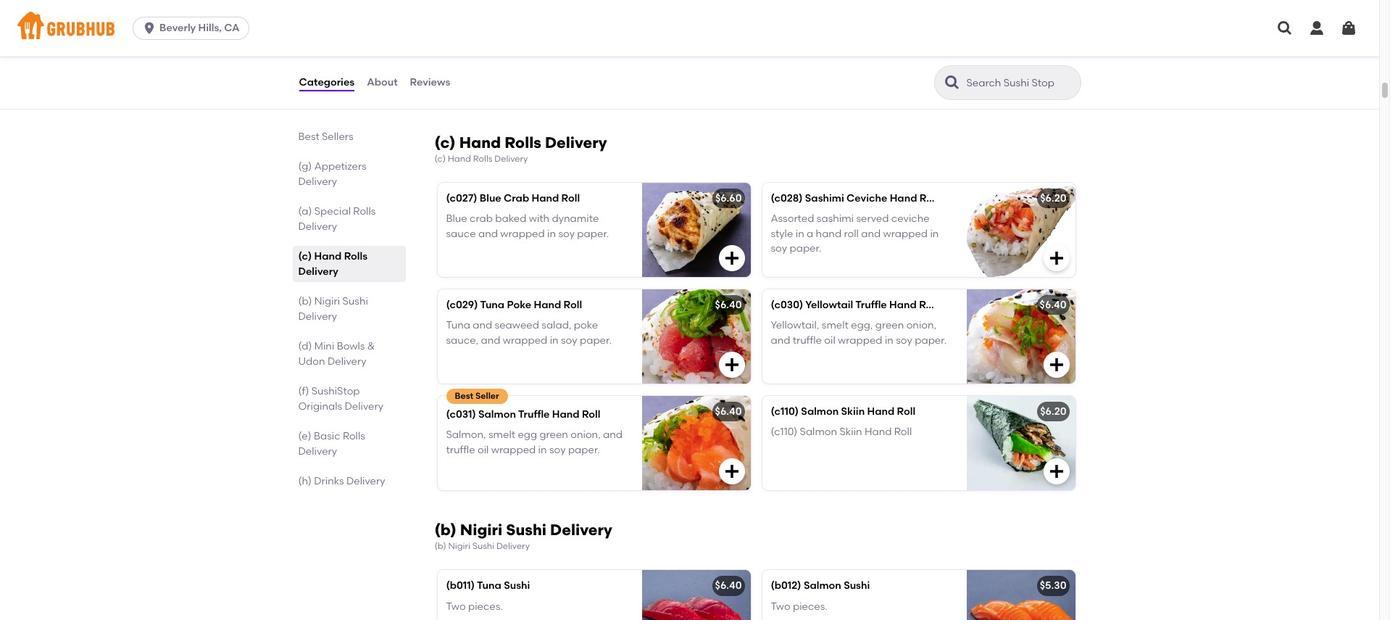 Task type: describe. For each thing, give the bounding box(es) containing it.
1 (c110) salmon skiin hand roll from the top
[[771, 405, 916, 418]]

(c029) tuna poke hand roll image
[[642, 289, 751, 384]]

crab
[[470, 213, 493, 225]]

(c030)
[[771, 299, 804, 311]]

delivery inside (d) mini bowls & udon delivery
[[328, 355, 367, 368]]

(f) sushistop originals delivery
[[298, 385, 384, 413]]

ceviche
[[892, 213, 930, 225]]

truffle for salmon,
[[446, 444, 475, 456]]

roll for assorted sashimi served ceviche style in a hand roll and wrapped in soy paper.
[[920, 192, 939, 205]]

appetizers
[[314, 160, 367, 173]]

served
[[857, 213, 889, 225]]

(h) drinks delivery
[[298, 475, 386, 487]]

sashimi
[[817, 213, 854, 225]]

truffle for yellowtail,
[[793, 334, 822, 346]]

roll for (c110) salmon skiin hand roll
[[898, 405, 916, 418]]

sushi for (b) nigiri sushi delivery
[[343, 295, 368, 307]]

categories button
[[298, 57, 355, 109]]

$6.40 for (c030) yellowtail truffle hand roll
[[1040, 299, 1067, 311]]

blue inside "blue crab baked with dynamite sauce and wrapped in soy paper."
[[446, 213, 468, 225]]

best for best seller
[[455, 391, 474, 401]]

(b012)
[[771, 580, 802, 592]]

0 vertical spatial skiin
[[842, 405, 865, 418]]

blue crab baked with dynamite sauce and wrapped in soy paper.
[[446, 213, 609, 240]]

two for (b012)
[[771, 600, 791, 613]]

hills,
[[198, 22, 222, 34]]

style
[[771, 227, 794, 240]]

best sellers
[[298, 131, 354, 143]]

(b011)
[[446, 580, 475, 592]]

rolls for (a) special rolls delivery
[[353, 205, 376, 218]]

Search Sushi Stop search field
[[966, 76, 1077, 90]]

(e) basic rolls delivery
[[298, 430, 365, 458]]

wrapped inside salmon, smelt egg green onion, and truffle oil wrapped in soy paper.
[[492, 444, 536, 456]]

nigiri for (b) nigiri sushi delivery (b) nigiri sushi delivery
[[460, 521, 503, 539]]

(c028)
[[771, 192, 803, 205]]

in inside tuna and seaweed salad, poke sauce, and wrapped in soy paper.
[[550, 334, 559, 346]]

(a173) salmon skin roll
[[446, 38, 557, 51]]

in inside yellowtail, smelt egg, green onion, and truffle oil wrapped in soy paper.
[[885, 334, 894, 346]]

salmon for two pieces.
[[804, 580, 842, 592]]

(e)
[[298, 430, 312, 442]]

2 (c110) from the top
[[771, 426, 798, 438]]

delivery inside the "(g) appetizers delivery"
[[298, 175, 337, 188]]

(f)
[[298, 385, 309, 397]]

wrapped inside assorted sashimi served ceviche style in a hand roll and wrapped in soy paper.
[[884, 227, 928, 240]]

sushistop
[[312, 385, 360, 397]]

salmon, smelt egg green onion, and truffle oil wrapped in soy paper.
[[446, 429, 623, 456]]

smelt for yellowtail,
[[822, 319, 849, 332]]

(c027) blue crab hand roll image
[[642, 183, 751, 277]]

sellers
[[322, 131, 354, 143]]

wrapped inside tuna and seaweed salad, poke sauce, and wrapped in soy paper.
[[503, 334, 548, 346]]

seaweed
[[495, 319, 539, 332]]

categories
[[299, 76, 355, 88]]

$6.40 for (b011) tuna sushi
[[715, 580, 742, 592]]

paper. inside salmon, smelt egg green onion, and truffle oil wrapped in soy paper.
[[568, 444, 600, 456]]

skin
[[517, 38, 537, 51]]

(a173) salmon skin roll image
[[642, 8, 751, 103]]

yellowtail
[[806, 299, 854, 311]]

sushi for (b) nigiri sushi delivery (b) nigiri sushi delivery
[[506, 521, 547, 539]]

(b) nigiri sushi delivery (b) nigiri sushi delivery
[[435, 521, 613, 551]]

assorted sashimi served ceviche style in a hand roll and wrapped in soy paper.
[[771, 213, 939, 255]]

(a)
[[298, 205, 312, 218]]

yellowtail, smelt egg, green onion, and truffle oil wrapped in soy paper.
[[771, 319, 947, 346]]

2 vertical spatial (b)
[[435, 541, 447, 551]]

egg,
[[852, 319, 873, 332]]

(g) appetizers delivery
[[298, 160, 367, 188]]

mini
[[315, 340, 335, 352]]

(b012) salmon sushi image
[[967, 570, 1076, 620]]

crab
[[504, 192, 530, 205]]

poke
[[574, 319, 598, 332]]

udon
[[298, 355, 325, 368]]

a
[[807, 227, 814, 240]]

(c028) sashimi ceviche hand roll
[[771, 192, 939, 205]]

$6.40 for (c029) tuna poke hand roll
[[715, 299, 742, 311]]

$6.60
[[716, 192, 742, 205]]

best for best sellers
[[298, 131, 320, 143]]

2 vertical spatial nigiri
[[449, 541, 471, 551]]

main navigation navigation
[[0, 0, 1380, 57]]

soy inside assorted sashimi served ceviche style in a hand roll and wrapped in soy paper.
[[771, 242, 788, 255]]

in inside salmon, smelt egg green onion, and truffle oil wrapped in soy paper.
[[539, 444, 547, 456]]

rolls for (c) hand rolls delivery
[[344, 250, 368, 263]]

(h)
[[298, 475, 312, 487]]

assorted
[[771, 213, 815, 225]]

sauce
[[446, 227, 476, 240]]

(c) hand rolls delivery (c) hand rolls delivery
[[435, 133, 607, 164]]

(c029) tuna poke hand roll
[[446, 299, 582, 311]]

tuna inside tuna and seaweed salad, poke sauce, and wrapped in soy paper.
[[446, 319, 471, 332]]

roll for yellowtail, smelt egg, green onion, and truffle oil wrapped in soy paper.
[[920, 299, 938, 311]]

nigiri for (b) nigiri sushi delivery
[[315, 295, 340, 307]]

paper. inside yellowtail, smelt egg, green onion, and truffle oil wrapped in soy paper.
[[915, 334, 947, 346]]

onion, for (c031) salmon truffle hand roll
[[571, 429, 601, 441]]

in inside "blue crab baked with dynamite sauce and wrapped in soy paper."
[[548, 227, 556, 240]]

(b011) tuna sushi image
[[642, 570, 751, 620]]

(c027)
[[446, 192, 478, 205]]

roll
[[844, 227, 859, 240]]

and inside "blue crab baked with dynamite sauce and wrapped in soy paper."
[[479, 227, 498, 240]]

egg
[[518, 429, 537, 441]]

(d)
[[298, 340, 312, 352]]

with
[[529, 213, 550, 225]]

special
[[315, 205, 351, 218]]

smelt for salmon,
[[489, 429, 516, 441]]

(b) nigiri sushi delivery
[[298, 295, 368, 323]]

soy inside tuna and seaweed salad, poke sauce, and wrapped in soy paper.
[[561, 334, 578, 346]]

(b) for (b) nigiri sushi delivery
[[298, 295, 312, 307]]

salmon for salmon, smelt egg green onion, and truffle oil wrapped in soy paper.
[[479, 408, 516, 421]]

(c030) yellowtail truffle hand roll
[[771, 299, 938, 311]]

bowls
[[337, 340, 365, 352]]

delivery inside (a) special rolls delivery
[[298, 220, 337, 233]]

(c110) salmon skiin hand roll image
[[967, 396, 1076, 490]]

(a174) spider roll button
[[763, 8, 1076, 103]]

rolls up (c027)
[[473, 154, 493, 164]]

and inside assorted sashimi served ceviche style in a hand roll and wrapped in soy paper.
[[862, 227, 881, 240]]

0 vertical spatial blue
[[480, 192, 502, 205]]

pieces. for tuna
[[468, 600, 503, 613]]

best seller
[[455, 391, 499, 401]]

truffle for egg,
[[856, 299, 887, 311]]

(a173)
[[446, 38, 475, 51]]

reviews button
[[409, 57, 451, 109]]



Task type: vqa. For each thing, say whether or not it's contained in the screenshot.
smelt in the Yellowtail, smelt egg, green onion, and truffle oil wrapped in soy paper.
yes



Task type: locate. For each thing, give the bounding box(es) containing it.
seller
[[476, 391, 499, 401]]

svg image for (c110) salmon skiin hand roll
[[723, 463, 741, 480]]

1 horizontal spatial two pieces.
[[771, 600, 828, 613]]

rolls right special
[[353, 205, 376, 218]]

and inside yellowtail, smelt egg, green onion, and truffle oil wrapped in soy paper.
[[771, 334, 791, 346]]

reviews
[[410, 76, 451, 88]]

truffle up egg on the bottom of the page
[[519, 408, 550, 421]]

truffle inside salmon, smelt egg green onion, and truffle oil wrapped in soy paper.
[[446, 444, 475, 456]]

1 vertical spatial truffle
[[446, 444, 475, 456]]

wrapped inside "blue crab baked with dynamite sauce and wrapped in soy paper."
[[501, 227, 545, 240]]

1 horizontal spatial smelt
[[822, 319, 849, 332]]

oil inside yellowtail, smelt egg, green onion, and truffle oil wrapped in soy paper.
[[825, 334, 836, 346]]

oil inside salmon, smelt egg green onion, and truffle oil wrapped in soy paper.
[[478, 444, 489, 456]]

roll for tuna and seaweed salad, poke sauce, and wrapped in soy paper.
[[564, 299, 582, 311]]

2 pieces. from the left
[[793, 600, 828, 613]]

0 horizontal spatial two pieces.
[[446, 600, 503, 613]]

(c031) salmon truffle hand roll
[[446, 408, 601, 421]]

soy inside "blue crab baked with dynamite sauce and wrapped in soy paper."
[[559, 227, 575, 240]]

onion, right egg on the bottom of the page
[[571, 429, 601, 441]]

roll inside button
[[835, 38, 853, 51]]

(c031) salmon truffle hand roll image
[[642, 396, 751, 490]]

baked
[[496, 213, 527, 225]]

1 vertical spatial smelt
[[489, 429, 516, 441]]

oil for yellowtail,
[[825, 334, 836, 346]]

two for (b011)
[[446, 600, 466, 613]]

rolls right the basic
[[343, 430, 365, 442]]

$6.40
[[715, 299, 742, 311], [1040, 299, 1067, 311], [715, 405, 742, 418], [715, 580, 742, 592]]

0 vertical spatial $6.20
[[1041, 192, 1067, 205]]

search icon image
[[944, 74, 961, 91]]

rolls for (c) hand rolls delivery (c) hand rolls delivery
[[505, 133, 542, 151]]

delivery inside (c) hand rolls delivery
[[298, 265, 339, 278]]

truffle
[[856, 299, 887, 311], [519, 408, 550, 421]]

1 vertical spatial nigiri
[[460, 521, 503, 539]]

2 two from the left
[[771, 600, 791, 613]]

(c031)
[[446, 408, 476, 421]]

basic
[[314, 430, 341, 442]]

0 horizontal spatial green
[[540, 429, 568, 441]]

0 vertical spatial truffle
[[793, 334, 822, 346]]

salmon for (c110) salmon skiin hand roll
[[802, 405, 839, 418]]

rolls
[[505, 133, 542, 151], [473, 154, 493, 164], [353, 205, 376, 218], [344, 250, 368, 263], [343, 430, 365, 442]]

(c028) sashimi ceviche hand roll image
[[967, 183, 1076, 277]]

salad,
[[542, 319, 572, 332]]

nigiri up (b011)
[[449, 541, 471, 551]]

svg image
[[1277, 20, 1294, 37], [1341, 20, 1358, 37], [142, 21, 157, 36], [1048, 250, 1066, 267], [1048, 356, 1066, 374], [1048, 463, 1066, 480]]

rolls inside (e) basic rolls delivery
[[343, 430, 365, 442]]

1 horizontal spatial pieces.
[[793, 600, 828, 613]]

2 vertical spatial (c)
[[298, 250, 312, 263]]

rolls down (a) special rolls delivery
[[344, 250, 368, 263]]

sushi inside (b) nigiri sushi delivery
[[343, 295, 368, 307]]

hand
[[816, 227, 842, 240]]

$6.20
[[1041, 192, 1067, 205], [1041, 405, 1067, 418]]

oil
[[825, 334, 836, 346], [478, 444, 489, 456]]

(b011) tuna sushi
[[446, 580, 530, 592]]

1 vertical spatial blue
[[446, 213, 468, 225]]

0 horizontal spatial truffle
[[446, 444, 475, 456]]

delivery inside (e) basic rolls delivery
[[298, 445, 337, 458]]

green for egg,
[[876, 319, 905, 332]]

(a) special rolls delivery
[[298, 205, 376, 233]]

(a174) spider roll image
[[967, 8, 1076, 103]]

truffle up egg,
[[856, 299, 887, 311]]

tuna for (b011)
[[477, 580, 502, 592]]

green inside yellowtail, smelt egg, green onion, and truffle oil wrapped in soy paper.
[[876, 319, 905, 332]]

soy down dynamite
[[559, 227, 575, 240]]

green for egg
[[540, 429, 568, 441]]

soy down (c031) salmon truffle hand roll
[[550, 444, 566, 456]]

two
[[446, 600, 466, 613], [771, 600, 791, 613]]

1 vertical spatial truffle
[[519, 408, 550, 421]]

nigiri
[[315, 295, 340, 307], [460, 521, 503, 539], [449, 541, 471, 551]]

0 horizontal spatial smelt
[[489, 429, 516, 441]]

1 vertical spatial best
[[455, 391, 474, 401]]

soy down (c030) yellowtail truffle hand roll
[[897, 334, 913, 346]]

soy inside salmon, smelt egg green onion, and truffle oil wrapped in soy paper.
[[550, 444, 566, 456]]

2 (c110) salmon skiin hand roll from the top
[[771, 426, 912, 438]]

(d) mini bowls & udon delivery
[[298, 340, 375, 368]]

truffle inside yellowtail, smelt egg, green onion, and truffle oil wrapped in soy paper.
[[793, 334, 822, 346]]

2 vertical spatial tuna
[[477, 580, 502, 592]]

(b) inside (b) nigiri sushi delivery
[[298, 295, 312, 307]]

truffle for egg
[[519, 408, 550, 421]]

hand inside (c) hand rolls delivery
[[314, 250, 342, 263]]

(a174) spider roll
[[771, 38, 853, 51]]

0 vertical spatial (c)
[[435, 133, 456, 151]]

1 vertical spatial (c110) salmon skiin hand roll
[[771, 426, 912, 438]]

green right egg,
[[876, 319, 905, 332]]

1 horizontal spatial truffle
[[793, 334, 822, 346]]

best up (c031)
[[455, 391, 474, 401]]

oil down yellowtail
[[825, 334, 836, 346]]

salmon inside button
[[477, 38, 514, 51]]

tuna for (c029)
[[480, 299, 505, 311]]

salmon
[[477, 38, 514, 51], [802, 405, 839, 418], [479, 408, 516, 421], [800, 426, 838, 438], [804, 580, 842, 592]]

svg image inside main navigation navigation
[[1309, 20, 1326, 37]]

beverly hills, ca button
[[133, 17, 255, 40]]

0 vertical spatial (c110) salmon skiin hand roll
[[771, 405, 916, 418]]

0 vertical spatial truffle
[[856, 299, 887, 311]]

$6.20 for (c110) salmon skiin hand roll
[[1041, 405, 1067, 418]]

0 horizontal spatial two
[[446, 600, 466, 613]]

paper. inside assorted sashimi served ceviche style in a hand roll and wrapped in soy paper.
[[790, 242, 822, 255]]

truffle
[[793, 334, 822, 346], [446, 444, 475, 456]]

0 vertical spatial tuna
[[480, 299, 505, 311]]

1 vertical spatial (c110)
[[771, 426, 798, 438]]

0 horizontal spatial onion,
[[571, 429, 601, 441]]

svg image inside beverly hills, ca button
[[142, 21, 157, 36]]

pieces. down (b012) salmon sushi
[[793, 600, 828, 613]]

0 vertical spatial oil
[[825, 334, 836, 346]]

sushi for (b012) salmon sushi
[[844, 580, 870, 592]]

about
[[367, 76, 398, 88]]

roll for salmon, smelt egg green onion, and truffle oil wrapped in soy paper.
[[582, 408, 601, 421]]

two pieces. down the (b012)
[[771, 600, 828, 613]]

rolls inside (a) special rolls delivery
[[353, 205, 376, 218]]

delivery inside (f) sushistop originals delivery
[[345, 400, 384, 413]]

1 (c110) from the top
[[771, 405, 799, 418]]

1 horizontal spatial onion,
[[907, 319, 937, 332]]

roll for blue crab baked with dynamite sauce and wrapped in soy paper.
[[562, 192, 580, 205]]

1 horizontal spatial oil
[[825, 334, 836, 346]]

soy down salad,
[[561, 334, 578, 346]]

smelt inside yellowtail, smelt egg, green onion, and truffle oil wrapped in soy paper.
[[822, 319, 849, 332]]

nigiri up (b011) tuna sushi
[[460, 521, 503, 539]]

truffle down yellowtail,
[[793, 334, 822, 346]]

rolls up crab
[[505, 133, 542, 151]]

1 horizontal spatial best
[[455, 391, 474, 401]]

(c) inside (c) hand rolls delivery
[[298, 250, 312, 263]]

0 vertical spatial green
[[876, 319, 905, 332]]

onion, right egg,
[[907, 319, 937, 332]]

1 pieces. from the left
[[468, 600, 503, 613]]

delivery inside (b) nigiri sushi delivery
[[298, 310, 337, 323]]

salmon,
[[446, 429, 486, 441]]

tuna and seaweed salad, poke sauce, and wrapped in soy paper.
[[446, 319, 612, 346]]

(c027) blue crab hand roll
[[446, 192, 580, 205]]

pieces.
[[468, 600, 503, 613], [793, 600, 828, 613]]

roll
[[539, 38, 557, 51], [835, 38, 853, 51], [562, 192, 580, 205], [920, 192, 939, 205], [564, 299, 582, 311], [920, 299, 938, 311], [898, 405, 916, 418], [582, 408, 601, 421], [895, 426, 912, 438]]

wrapped down seaweed
[[503, 334, 548, 346]]

0 horizontal spatial pieces.
[[468, 600, 503, 613]]

1 $6.20 from the top
[[1041, 192, 1067, 205]]

(b) for (b) nigiri sushi delivery (b) nigiri sushi delivery
[[435, 521, 457, 539]]

0 horizontal spatial truffle
[[519, 408, 550, 421]]

0 horizontal spatial blue
[[446, 213, 468, 225]]

paper. inside tuna and seaweed salad, poke sauce, and wrapped in soy paper.
[[580, 334, 612, 346]]

sushi for (b011) tuna sushi
[[504, 580, 530, 592]]

spider
[[801, 38, 833, 51]]

wrapped down egg,
[[838, 334, 883, 346]]

(c) for (c) hand rolls delivery (c) hand rolls delivery
[[435, 133, 456, 151]]

1 vertical spatial tuna
[[446, 319, 471, 332]]

drinks
[[314, 475, 344, 487]]

pieces. down (b011) tuna sushi
[[468, 600, 503, 613]]

wrapped down ceviche
[[884, 227, 928, 240]]

(c) hand rolls delivery
[[298, 250, 368, 278]]

pieces. for salmon
[[793, 600, 828, 613]]

truffle down salmon,
[[446, 444, 475, 456]]

blue up sauce
[[446, 213, 468, 225]]

2 two pieces. from the left
[[771, 600, 828, 613]]

(a174)
[[771, 38, 799, 51]]

nigiri inside (b) nigiri sushi delivery
[[315, 295, 340, 307]]

yellowtail,
[[771, 319, 820, 332]]

(a173) salmon skin roll button
[[438, 8, 751, 103]]

0 horizontal spatial best
[[298, 131, 320, 143]]

rolls for (e) basic rolls delivery
[[343, 430, 365, 442]]

blue up crab at the top left of page
[[480, 192, 502, 205]]

rolls inside (c) hand rolls delivery
[[344, 250, 368, 263]]

poke
[[507, 299, 532, 311]]

1 vertical spatial $6.20
[[1041, 405, 1067, 418]]

roll inside button
[[539, 38, 557, 51]]

1 vertical spatial green
[[540, 429, 568, 441]]

0 vertical spatial onion,
[[907, 319, 937, 332]]

&
[[367, 340, 375, 352]]

tuna right (b011)
[[477, 580, 502, 592]]

0 vertical spatial best
[[298, 131, 320, 143]]

about button
[[366, 57, 399, 109]]

svg image for (c030) yellowtail truffle hand roll
[[723, 356, 741, 374]]

sauce,
[[446, 334, 479, 346]]

tuna left the poke
[[480, 299, 505, 311]]

(c110) salmon skiin hand roll
[[771, 405, 916, 418], [771, 426, 912, 438]]

svg image
[[1309, 20, 1326, 37], [1048, 75, 1066, 93], [723, 250, 741, 267], [723, 356, 741, 374], [723, 463, 741, 480]]

best
[[298, 131, 320, 143], [455, 391, 474, 401]]

1 vertical spatial (c)
[[435, 154, 446, 164]]

and
[[479, 227, 498, 240], [862, 227, 881, 240], [473, 319, 493, 332], [481, 334, 501, 346], [771, 334, 791, 346], [603, 429, 623, 441]]

1 two from the left
[[446, 600, 466, 613]]

onion, inside yellowtail, smelt egg, green onion, and truffle oil wrapped in soy paper.
[[907, 319, 937, 332]]

0 vertical spatial nigiri
[[315, 295, 340, 307]]

smelt left egg on the bottom of the page
[[489, 429, 516, 441]]

two pieces. for (b012)
[[771, 600, 828, 613]]

onion, for (c030) yellowtail truffle hand roll
[[907, 319, 937, 332]]

2 $6.20 from the top
[[1041, 405, 1067, 418]]

two pieces. down (b011) tuna sushi
[[446, 600, 503, 613]]

and inside salmon, smelt egg green onion, and truffle oil wrapped in soy paper.
[[603, 429, 623, 441]]

1 horizontal spatial truffle
[[856, 299, 887, 311]]

0 vertical spatial (b)
[[298, 295, 312, 307]]

sashimi
[[806, 192, 845, 205]]

$5.30
[[1040, 580, 1067, 592]]

two down the (b012)
[[771, 600, 791, 613]]

sushi
[[343, 295, 368, 307], [506, 521, 547, 539], [473, 541, 495, 551], [504, 580, 530, 592], [844, 580, 870, 592]]

(c110)
[[771, 405, 799, 418], [771, 426, 798, 438]]

green inside salmon, smelt egg green onion, and truffle oil wrapped in soy paper.
[[540, 429, 568, 441]]

two pieces. for (b011)
[[446, 600, 503, 613]]

in
[[548, 227, 556, 240], [796, 227, 805, 240], [931, 227, 939, 240], [550, 334, 559, 346], [885, 334, 894, 346], [539, 444, 547, 456]]

(b012) salmon sushi
[[771, 580, 870, 592]]

svg image for (c028) sashimi ceviche hand roll
[[723, 250, 741, 267]]

1 vertical spatial (b)
[[435, 521, 457, 539]]

(g)
[[298, 160, 312, 173]]

1 vertical spatial skiin
[[840, 426, 863, 438]]

1 vertical spatial onion,
[[571, 429, 601, 441]]

two down (b011)
[[446, 600, 466, 613]]

1 vertical spatial oil
[[478, 444, 489, 456]]

soy inside yellowtail, smelt egg, green onion, and truffle oil wrapped in soy paper.
[[897, 334, 913, 346]]

1 horizontal spatial blue
[[480, 192, 502, 205]]

wrapped inside yellowtail, smelt egg, green onion, and truffle oil wrapped in soy paper.
[[838, 334, 883, 346]]

beverly hills, ca
[[160, 22, 240, 34]]

ceviche
[[847, 192, 888, 205]]

1 horizontal spatial green
[[876, 319, 905, 332]]

best left sellers
[[298, 131, 320, 143]]

(c030) yellowtail truffle hand roll image
[[967, 289, 1076, 384]]

nigiri down (c) hand rolls delivery
[[315, 295, 340, 307]]

beverly
[[160, 22, 196, 34]]

tuna up sauce,
[[446, 319, 471, 332]]

oil for salmon,
[[478, 444, 489, 456]]

smelt down yellowtail
[[822, 319, 849, 332]]

onion, inside salmon, smelt egg green onion, and truffle oil wrapped in soy paper.
[[571, 429, 601, 441]]

oil down salmon,
[[478, 444, 489, 456]]

originals
[[298, 400, 342, 413]]

soy down style
[[771, 242, 788, 255]]

$6.20 for (c028) sashimi ceviche hand roll
[[1041, 192, 1067, 205]]

(c) for (c) hand rolls delivery
[[298, 250, 312, 263]]

wrapped down baked
[[501, 227, 545, 240]]

dynamite
[[552, 213, 599, 225]]

0 vertical spatial (c110)
[[771, 405, 799, 418]]

paper. inside "blue crab baked with dynamite sauce and wrapped in soy paper."
[[578, 227, 609, 240]]

smelt inside salmon, smelt egg green onion, and truffle oil wrapped in soy paper.
[[489, 429, 516, 441]]

1 two pieces. from the left
[[446, 600, 503, 613]]

0 horizontal spatial oil
[[478, 444, 489, 456]]

onion,
[[907, 319, 937, 332], [571, 429, 601, 441]]

wrapped down egg on the bottom of the page
[[492, 444, 536, 456]]

(b)
[[298, 295, 312, 307], [435, 521, 457, 539], [435, 541, 447, 551]]

1 horizontal spatial two
[[771, 600, 791, 613]]

green right egg on the bottom of the page
[[540, 429, 568, 441]]

(c029)
[[446, 299, 478, 311]]

0 vertical spatial smelt
[[822, 319, 849, 332]]

ca
[[224, 22, 240, 34]]



